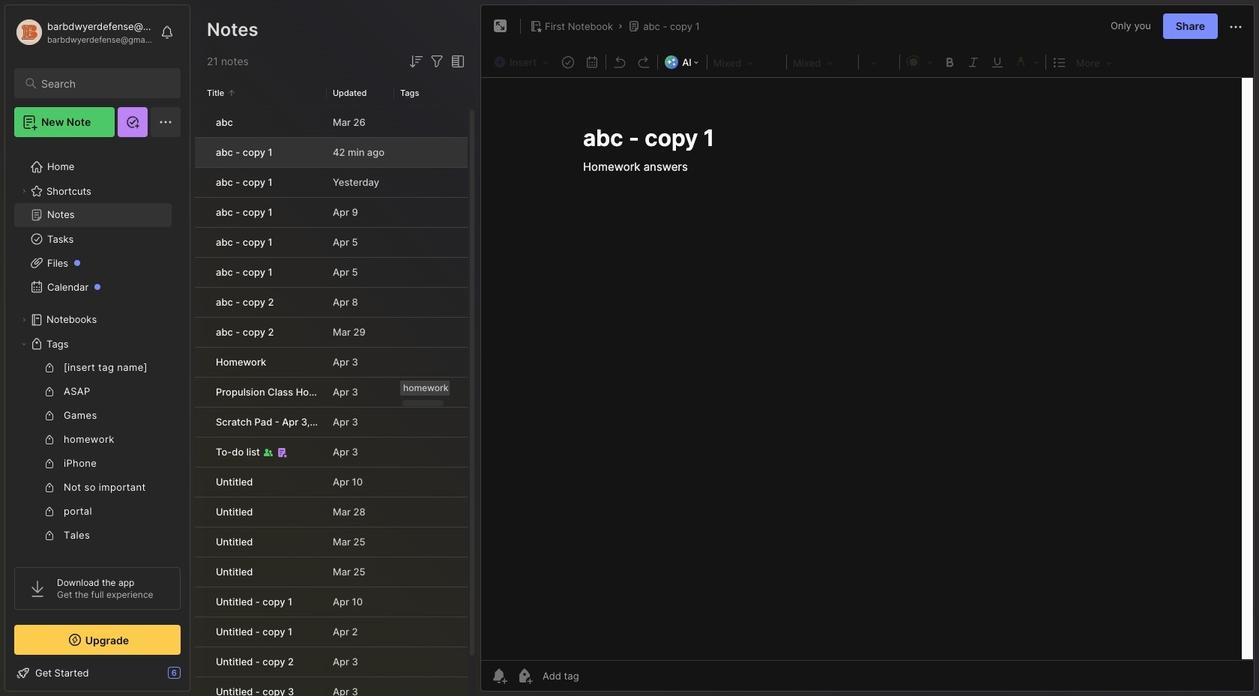 Task type: vqa. For each thing, say whether or not it's contained in the screenshot.
1st row from the top of the page
no



Task type: describe. For each thing, give the bounding box(es) containing it.
Font color field
[[902, 52, 938, 71]]

2 cell from the top
[[195, 618, 207, 647]]

tree inside the main element
[[5, 146, 190, 696]]

Heading level field
[[709, 52, 785, 72]]

Search text field
[[41, 76, 167, 91]]

more actions image
[[1227, 18, 1245, 36]]

expand notebooks image
[[19, 316, 28, 325]]

Font size field
[[860, 52, 898, 72]]

main element
[[0, 0, 195, 696]]

Add filters field
[[428, 52, 446, 70]]

font color image
[[902, 52, 938, 71]]

Highlight field
[[1010, 52, 1044, 71]]

3 cell from the top
[[195, 648, 207, 677]]

add tag image
[[516, 667, 534, 685]]

insert image
[[490, 52, 556, 72]]

4 cell from the top
[[195, 678, 207, 696]]

expand note image
[[492, 17, 510, 35]]

click to collapse image
[[189, 669, 201, 687]]

add filters image
[[428, 52, 446, 70]]



Task type: locate. For each thing, give the bounding box(es) containing it.
group
[[14, 356, 172, 668]]

Note Editor text field
[[481, 77, 1254, 660]]

none search field inside the main element
[[41, 74, 167, 92]]

font family image
[[788, 52, 857, 72]]

cell
[[195, 588, 207, 617], [195, 618, 207, 647], [195, 648, 207, 677], [195, 678, 207, 696]]

Sort options field
[[407, 52, 425, 70]]

None search field
[[41, 74, 167, 92]]

tree
[[5, 146, 190, 696]]

Help and Learning task checklist field
[[5, 661, 190, 685]]

Add tag field
[[541, 669, 654, 683]]

View options field
[[446, 52, 467, 70]]

highlight image
[[1010, 52, 1044, 71]]

group inside tree
[[14, 356, 172, 668]]

Font family field
[[788, 52, 857, 72]]

expand tags image
[[19, 340, 28, 349]]

more image
[[1072, 52, 1117, 72]]

More actions field
[[1227, 17, 1245, 36]]

row group
[[195, 108, 468, 696]]

Account field
[[14, 17, 153, 47]]

1 cell from the top
[[195, 588, 207, 617]]

heading level image
[[709, 52, 785, 72]]

note window element
[[481, 4, 1255, 696]]

add a reminder image
[[490, 667, 508, 685]]

Insert field
[[490, 52, 556, 72]]

font size image
[[860, 52, 898, 72]]

More field
[[1072, 52, 1117, 72]]



